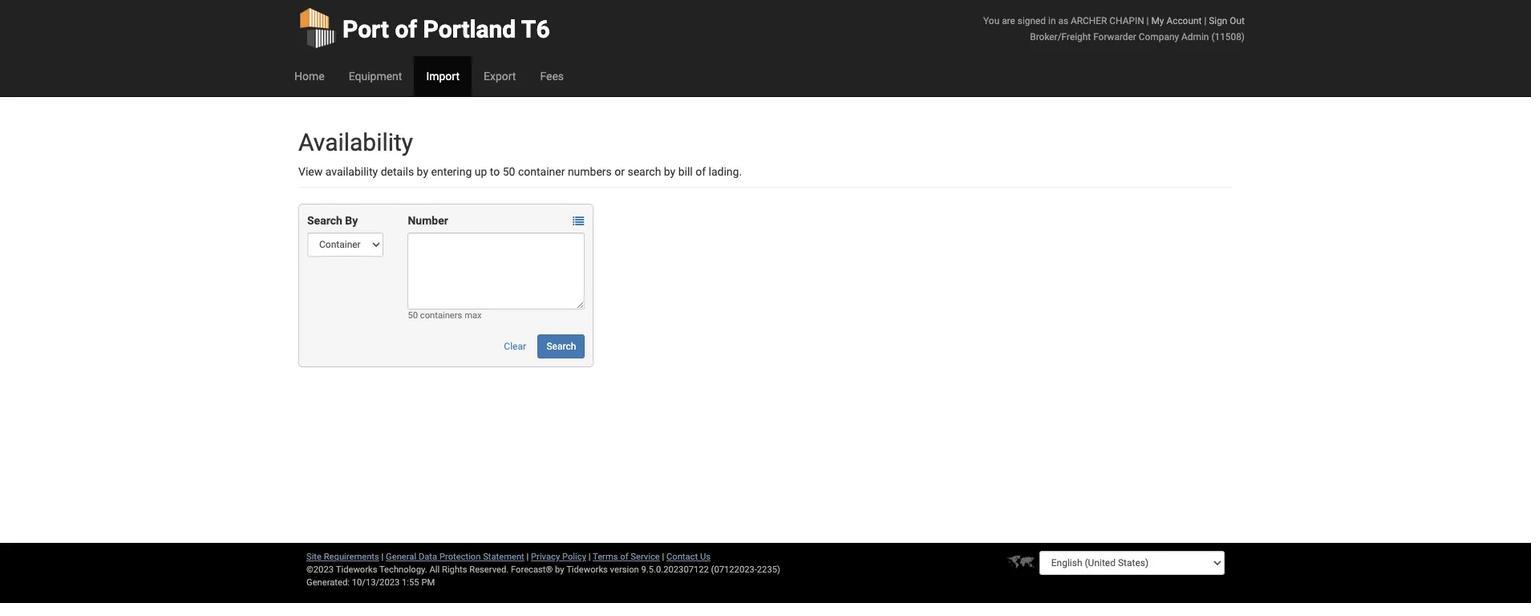 Task type: locate. For each thing, give the bounding box(es) containing it.
9.5.0.202307122
[[642, 565, 709, 575]]

requirements
[[324, 552, 379, 562]]

|
[[1147, 15, 1149, 26], [1205, 15, 1207, 26], [382, 552, 384, 562], [527, 552, 529, 562], [589, 552, 591, 562], [662, 552, 665, 562]]

Number text field
[[408, 233, 585, 310]]

bill
[[679, 165, 693, 178]]

containers
[[420, 311, 462, 321]]

forecast®
[[511, 565, 553, 575]]

of up version
[[620, 552, 629, 562]]

sign
[[1209, 15, 1228, 26]]

admin
[[1182, 31, 1210, 43]]

0 vertical spatial 50
[[503, 165, 516, 178]]

protection
[[440, 552, 481, 562]]

privacy
[[531, 552, 560, 562]]

of right bill
[[696, 165, 706, 178]]

of
[[395, 15, 417, 43], [696, 165, 706, 178], [620, 552, 629, 562]]

reserved.
[[470, 565, 509, 575]]

| left sign at the right top of the page
[[1205, 15, 1207, 26]]

general
[[386, 552, 417, 562]]

0 horizontal spatial search
[[307, 214, 342, 227]]

by inside site requirements | general data protection statement | privacy policy | terms of service | contact us ©2023 tideworks technology. all rights reserved. forecast® by tideworks version 9.5.0.202307122 (07122023-2235) generated: 10/13/2023 1:55 pm
[[555, 565, 565, 575]]

search for search
[[547, 341, 576, 352]]

details
[[381, 165, 414, 178]]

up
[[475, 165, 487, 178]]

10/13/2023
[[352, 578, 400, 588]]

(07122023-
[[711, 565, 757, 575]]

0 vertical spatial of
[[395, 15, 417, 43]]

import button
[[414, 56, 472, 96]]

1 vertical spatial of
[[696, 165, 706, 178]]

2 vertical spatial of
[[620, 552, 629, 562]]

policy
[[562, 552, 587, 562]]

search
[[307, 214, 342, 227], [547, 341, 576, 352]]

by left bill
[[664, 165, 676, 178]]

signed
[[1018, 15, 1046, 26]]

search
[[628, 165, 661, 178]]

by
[[345, 214, 358, 227]]

my account link
[[1152, 15, 1202, 26]]

view
[[298, 165, 323, 178]]

you
[[984, 15, 1000, 26]]

search by
[[307, 214, 358, 227]]

you are signed in as archer chapin | my account | sign out broker/freight forwarder company admin (11508)
[[984, 15, 1245, 43]]

50 right to
[[503, 165, 516, 178]]

service
[[631, 552, 660, 562]]

account
[[1167, 15, 1202, 26]]

of right port
[[395, 15, 417, 43]]

2 horizontal spatial of
[[696, 165, 706, 178]]

availability
[[326, 165, 378, 178]]

port of portland t6
[[343, 15, 550, 43]]

as
[[1059, 15, 1069, 26]]

t6
[[521, 15, 550, 43]]

container
[[518, 165, 565, 178]]

1 vertical spatial 50
[[408, 311, 418, 321]]

version
[[610, 565, 639, 575]]

1 horizontal spatial search
[[547, 341, 576, 352]]

max
[[465, 311, 482, 321]]

data
[[419, 552, 437, 562]]

view availability details by entering up to 50 container numbers or search by bill of lading.
[[298, 165, 742, 178]]

©2023 tideworks
[[307, 565, 377, 575]]

technology.
[[380, 565, 427, 575]]

search right clear
[[547, 341, 576, 352]]

1 horizontal spatial by
[[555, 565, 565, 575]]

1 vertical spatial search
[[547, 341, 576, 352]]

rights
[[442, 565, 467, 575]]

1:55
[[402, 578, 419, 588]]

search inside button
[[547, 341, 576, 352]]

1 horizontal spatial of
[[620, 552, 629, 562]]

| up 'tideworks'
[[589, 552, 591, 562]]

0 horizontal spatial 50
[[408, 311, 418, 321]]

by down the privacy policy link
[[555, 565, 565, 575]]

by right details
[[417, 165, 429, 178]]

0 vertical spatial search
[[307, 214, 342, 227]]

forwarder
[[1094, 31, 1137, 43]]

by
[[417, 165, 429, 178], [664, 165, 676, 178], [555, 565, 565, 575]]

50 left containers
[[408, 311, 418, 321]]

search left by
[[307, 214, 342, 227]]

pm
[[422, 578, 435, 588]]

are
[[1002, 15, 1016, 26]]

export button
[[472, 56, 528, 96]]

0 horizontal spatial by
[[417, 165, 429, 178]]

lading.
[[709, 165, 742, 178]]

50
[[503, 165, 516, 178], [408, 311, 418, 321]]

company
[[1139, 31, 1180, 43]]



Task type: describe. For each thing, give the bounding box(es) containing it.
in
[[1049, 15, 1056, 26]]

| up 9.5.0.202307122
[[662, 552, 665, 562]]

port of portland t6 link
[[298, 0, 550, 56]]

chapin
[[1110, 15, 1145, 26]]

site requirements link
[[307, 552, 379, 562]]

my
[[1152, 15, 1165, 26]]

equipment button
[[337, 56, 414, 96]]

1 horizontal spatial 50
[[503, 165, 516, 178]]

fees button
[[528, 56, 576, 96]]

statement
[[483, 552, 525, 562]]

portland
[[423, 15, 516, 43]]

tideworks
[[567, 565, 608, 575]]

to
[[490, 165, 500, 178]]

general data protection statement link
[[386, 552, 525, 562]]

numbers
[[568, 165, 612, 178]]

2235)
[[757, 565, 781, 575]]

port
[[343, 15, 389, 43]]

of inside site requirements | general data protection statement | privacy policy | terms of service | contact us ©2023 tideworks technology. all rights reserved. forecast® by tideworks version 9.5.0.202307122 (07122023-2235) generated: 10/13/2023 1:55 pm
[[620, 552, 629, 562]]

show list image
[[573, 216, 584, 227]]

clear button
[[495, 335, 535, 359]]

availability
[[298, 128, 413, 156]]

search for search by
[[307, 214, 342, 227]]

equipment
[[349, 70, 402, 83]]

sign out link
[[1209, 15, 1245, 26]]

clear
[[504, 341, 526, 352]]

number
[[408, 214, 448, 227]]

| left the my
[[1147, 15, 1149, 26]]

site requirements | general data protection statement | privacy policy | terms of service | contact us ©2023 tideworks technology. all rights reserved. forecast® by tideworks version 9.5.0.202307122 (07122023-2235) generated: 10/13/2023 1:55 pm
[[307, 552, 781, 588]]

privacy policy link
[[531, 552, 587, 562]]

or
[[615, 165, 625, 178]]

broker/freight
[[1031, 31, 1091, 43]]

| left the general on the bottom left of the page
[[382, 552, 384, 562]]

contact
[[667, 552, 698, 562]]

(11508)
[[1212, 31, 1245, 43]]

50 containers max
[[408, 311, 482, 321]]

import
[[426, 70, 460, 83]]

terms
[[593, 552, 618, 562]]

2 horizontal spatial by
[[664, 165, 676, 178]]

site
[[307, 552, 322, 562]]

contact us link
[[667, 552, 711, 562]]

| up forecast®
[[527, 552, 529, 562]]

all
[[430, 565, 440, 575]]

fees
[[540, 70, 564, 83]]

archer
[[1071, 15, 1108, 26]]

us
[[700, 552, 711, 562]]

export
[[484, 70, 516, 83]]

home
[[294, 70, 325, 83]]

search button
[[538, 335, 585, 359]]

terms of service link
[[593, 552, 660, 562]]

out
[[1230, 15, 1245, 26]]

home button
[[282, 56, 337, 96]]

generated:
[[307, 578, 350, 588]]

entering
[[431, 165, 472, 178]]

0 horizontal spatial of
[[395, 15, 417, 43]]



Task type: vqa. For each thing, say whether or not it's contained in the screenshot.
the Line in the Booking Inquiry Enter the booking number and select a Line below.
no



